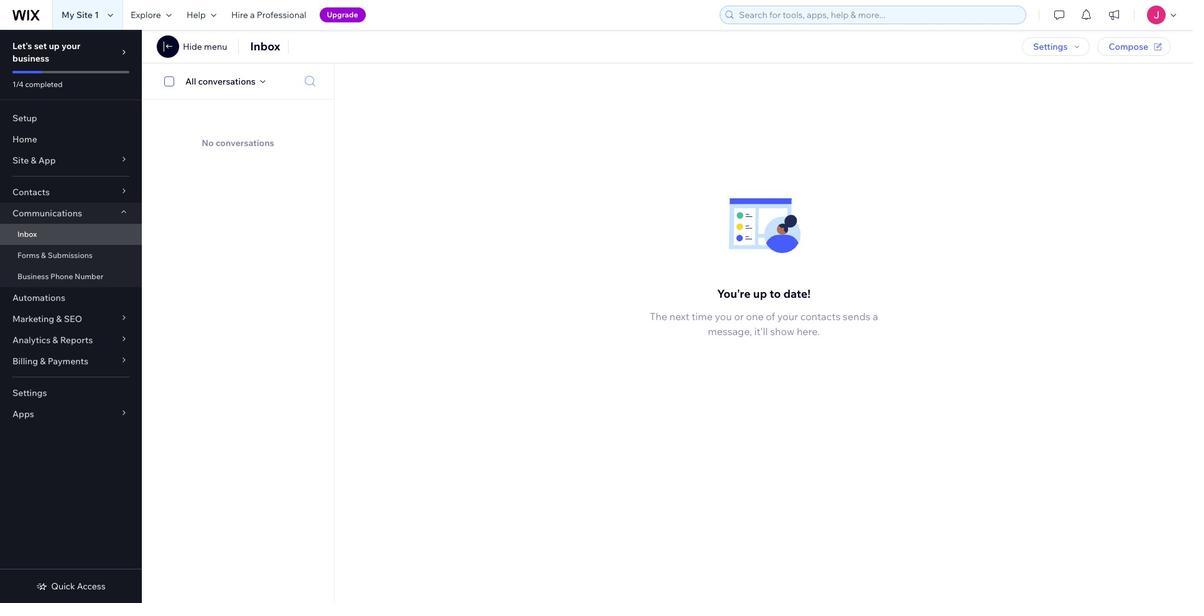 Task type: describe. For each thing, give the bounding box(es) containing it.
hire a professional link
[[224, 0, 314, 30]]

0 vertical spatial a
[[250, 9, 255, 21]]

menu
[[204, 41, 227, 52]]

apps button
[[0, 404, 142, 425]]

no
[[202, 138, 214, 149]]

business phone number link
[[0, 266, 142, 288]]

home link
[[0, 129, 142, 150]]

phone
[[50, 272, 73, 281]]

business
[[12, 53, 49, 64]]

show
[[770, 325, 795, 338]]

1/4 completed
[[12, 80, 63, 89]]

0 vertical spatial inbox
[[250, 39, 280, 54]]

hide
[[183, 41, 202, 52]]

forms & submissions
[[17, 251, 93, 260]]

help
[[187, 9, 206, 21]]

your inside the next time you or one of your contacts sends a message, it'll show here.
[[778, 310, 799, 323]]

1
[[95, 9, 99, 21]]

let's set up your business
[[12, 40, 80, 64]]

payments
[[48, 356, 88, 367]]

your inside let's set up your business
[[62, 40, 80, 52]]

upgrade
[[327, 10, 358, 19]]

billing & payments
[[12, 356, 88, 367]]

contacts
[[12, 187, 50, 198]]

my site 1
[[62, 9, 99, 21]]

conversations for all conversations
[[198, 76, 256, 87]]

all conversations
[[185, 76, 256, 87]]

you're
[[717, 287, 751, 301]]

reports
[[60, 335, 93, 346]]

access
[[77, 581, 106, 592]]

upgrade button
[[320, 7, 366, 22]]

settings button
[[1023, 37, 1091, 56]]

compose button
[[1098, 37, 1171, 56]]

up inside let's set up your business
[[49, 40, 60, 52]]

number
[[75, 272, 103, 281]]

settings for settings button
[[1034, 41, 1068, 52]]

billing & payments button
[[0, 351, 142, 372]]

inbox inside sidebar element
[[17, 230, 37, 239]]

let's
[[12, 40, 32, 52]]

settings link
[[0, 383, 142, 404]]

seo
[[64, 314, 82, 325]]

explore
[[131, 9, 161, 21]]

0 vertical spatial site
[[76, 9, 93, 21]]

to
[[770, 287, 781, 301]]

set
[[34, 40, 47, 52]]

hire a professional
[[231, 9, 307, 21]]

home
[[12, 134, 37, 145]]

completed
[[25, 80, 63, 89]]

all
[[185, 76, 196, 87]]

it'll
[[755, 325, 768, 338]]

quick access
[[51, 581, 106, 592]]

analytics
[[12, 335, 51, 346]]

you're up to date!
[[717, 287, 811, 301]]

setup
[[12, 113, 37, 124]]

site inside popup button
[[12, 155, 29, 166]]

here.
[[797, 325, 820, 338]]

communications
[[12, 208, 82, 219]]

& for site
[[31, 155, 36, 166]]



Task type: vqa. For each thing, say whether or not it's contained in the screenshot.
alert containing March
no



Task type: locate. For each thing, give the bounding box(es) containing it.
site down home
[[12, 155, 29, 166]]

inbox link
[[0, 224, 142, 245]]

analytics & reports
[[12, 335, 93, 346]]

1 vertical spatial up
[[754, 287, 767, 301]]

a
[[250, 9, 255, 21], [873, 310, 878, 323]]

site & app button
[[0, 150, 142, 171]]

settings
[[1034, 41, 1068, 52], [12, 388, 47, 399]]

you
[[715, 310, 732, 323]]

1 horizontal spatial up
[[754, 287, 767, 301]]

1 vertical spatial conversations
[[216, 138, 274, 149]]

site & app
[[12, 155, 56, 166]]

your right set
[[62, 40, 80, 52]]

up left to
[[754, 287, 767, 301]]

1 horizontal spatial settings
[[1034, 41, 1068, 52]]

my
[[62, 9, 74, 21]]

hide menu button down "help"
[[157, 35, 227, 58]]

1 horizontal spatial a
[[873, 310, 878, 323]]

business
[[17, 272, 49, 281]]

automations
[[12, 292, 65, 304]]

up
[[49, 40, 60, 52], [754, 287, 767, 301]]

quick access button
[[36, 581, 106, 592]]

settings inside button
[[1034, 41, 1068, 52]]

conversations right all
[[198, 76, 256, 87]]

1/4
[[12, 80, 23, 89]]

site left '1'
[[76, 9, 93, 21]]

submissions
[[48, 251, 93, 260]]

inbox up "forms"
[[17, 230, 37, 239]]

the
[[650, 310, 668, 323]]

1 vertical spatial a
[[873, 310, 878, 323]]

quick
[[51, 581, 75, 592]]

one
[[746, 310, 764, 323]]

0 horizontal spatial up
[[49, 40, 60, 52]]

conversations
[[198, 76, 256, 87], [216, 138, 274, 149]]

1 horizontal spatial inbox
[[250, 39, 280, 54]]

&
[[31, 155, 36, 166], [41, 251, 46, 260], [56, 314, 62, 325], [52, 335, 58, 346], [40, 356, 46, 367]]

0 vertical spatial your
[[62, 40, 80, 52]]

inbox
[[250, 39, 280, 54], [17, 230, 37, 239]]

hide menu
[[183, 41, 227, 52]]

professional
[[257, 9, 307, 21]]

marketing & seo
[[12, 314, 82, 325]]

1 vertical spatial site
[[12, 155, 29, 166]]

a right hire
[[250, 9, 255, 21]]

& inside popup button
[[52, 335, 58, 346]]

communications button
[[0, 203, 142, 224]]

0 horizontal spatial a
[[250, 9, 255, 21]]

site
[[76, 9, 93, 21], [12, 155, 29, 166]]

0 horizontal spatial settings
[[12, 388, 47, 399]]

inbox down hire a professional link
[[250, 39, 280, 54]]

your up show
[[778, 310, 799, 323]]

0 vertical spatial up
[[49, 40, 60, 52]]

& for billing
[[40, 356, 46, 367]]

or
[[734, 310, 744, 323]]

Search for tools, apps, help & more... field
[[736, 6, 1022, 24]]

time
[[692, 310, 713, 323]]

1 vertical spatial settings
[[12, 388, 47, 399]]

app
[[38, 155, 56, 166]]

next
[[670, 310, 690, 323]]

business phone number
[[17, 272, 103, 281]]

forms
[[17, 251, 39, 260]]

None checkbox
[[157, 74, 185, 89]]

marketing & seo button
[[0, 309, 142, 330]]

sidebar element
[[0, 30, 142, 604]]

a inside the next time you or one of your contacts sends a message, it'll show here.
[[873, 310, 878, 323]]

automations link
[[0, 288, 142, 309]]

settings inside sidebar element
[[12, 388, 47, 399]]

& for marketing
[[56, 314, 62, 325]]

analytics & reports button
[[0, 330, 142, 351]]

hide menu button down help "button"
[[183, 41, 227, 52]]

conversations for no conversations
[[216, 138, 274, 149]]

0 horizontal spatial your
[[62, 40, 80, 52]]

hide menu button
[[157, 35, 227, 58], [183, 41, 227, 52]]

billing
[[12, 356, 38, 367]]

sends
[[843, 310, 871, 323]]

marketing
[[12, 314, 54, 325]]

0 horizontal spatial site
[[12, 155, 29, 166]]

forms & submissions link
[[0, 245, 142, 266]]

date!
[[784, 287, 811, 301]]

& right "forms"
[[41, 251, 46, 260]]

message,
[[708, 325, 752, 338]]

contacts
[[801, 310, 841, 323]]

settings for settings link
[[12, 388, 47, 399]]

the next time you or one of your contacts sends a message, it'll show here.
[[650, 310, 878, 338]]

1 horizontal spatial your
[[778, 310, 799, 323]]

0 vertical spatial settings
[[1034, 41, 1068, 52]]

& right billing
[[40, 356, 46, 367]]

help button
[[179, 0, 224, 30]]

0 horizontal spatial inbox
[[17, 230, 37, 239]]

conversations right the no
[[216, 138, 274, 149]]

1 vertical spatial your
[[778, 310, 799, 323]]

& for forms
[[41, 251, 46, 260]]

0 vertical spatial conversations
[[198, 76, 256, 87]]

hire
[[231, 9, 248, 21]]

up right set
[[49, 40, 60, 52]]

setup link
[[0, 108, 142, 129]]

1 horizontal spatial site
[[76, 9, 93, 21]]

contacts button
[[0, 182, 142, 203]]

of
[[766, 310, 776, 323]]

& left reports
[[52, 335, 58, 346]]

a right sends
[[873, 310, 878, 323]]

& left the app
[[31, 155, 36, 166]]

& left seo on the bottom of the page
[[56, 314, 62, 325]]

no conversations
[[202, 138, 274, 149]]

compose
[[1109, 41, 1149, 52]]

1 vertical spatial inbox
[[17, 230, 37, 239]]

apps
[[12, 409, 34, 420]]

& for analytics
[[52, 335, 58, 346]]

your
[[62, 40, 80, 52], [778, 310, 799, 323]]



